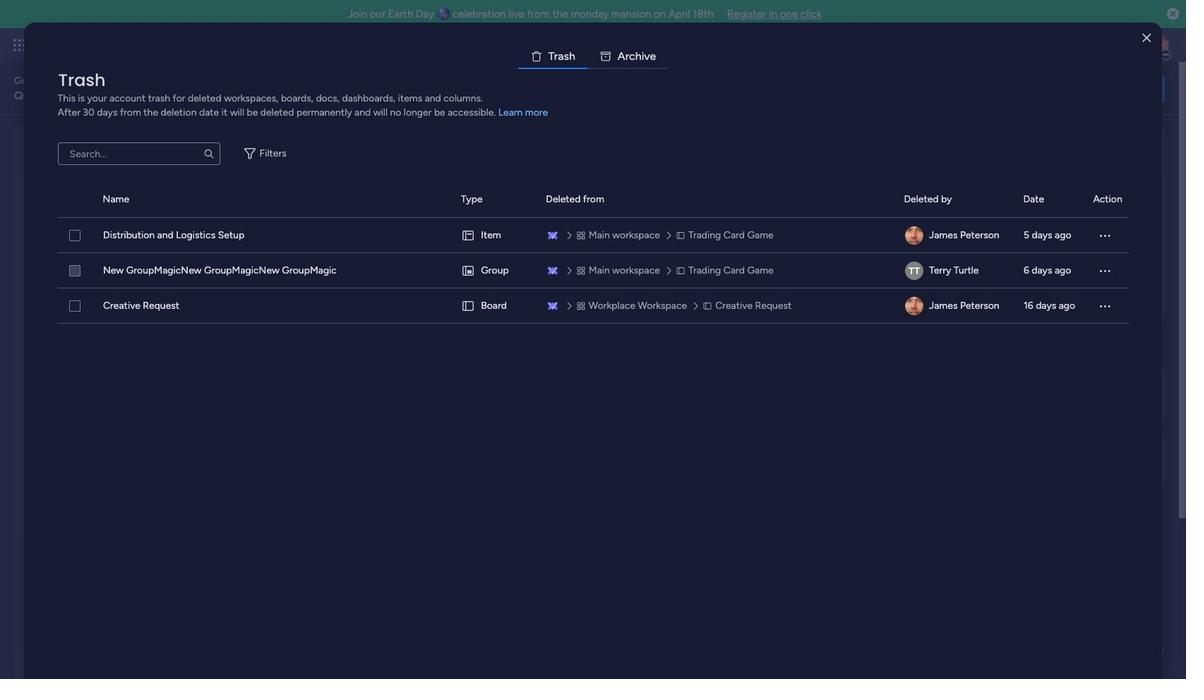 Task type: describe. For each thing, give the bounding box(es) containing it.
5 column header from the left
[[904, 182, 1006, 217]]

select product image
[[13, 38, 27, 52]]

0 vertical spatial james peterson image
[[1147, 34, 1169, 56]]

public board image for add to favorites image
[[269, 286, 284, 301]]

Search for items in the recycle bin search field
[[58, 143, 220, 165]]

terry turtle image
[[905, 262, 923, 280]]

public board image
[[49, 286, 64, 301]]

menu image for terry turtle "image"
[[1098, 264, 1112, 278]]

public board image for first component icon from right's add to favorites icon
[[709, 286, 724, 301]]

6 column header from the left
[[1023, 182, 1076, 217]]

close image
[[1143, 33, 1151, 43]]

quick search results list box
[[31, 160, 919, 347]]

1 row from the top
[[58, 218, 1129, 253]]

2 row from the top
[[58, 253, 1129, 289]]

3 column header from the left
[[461, 182, 529, 217]]

1 column header from the left
[[58, 182, 86, 217]]

menu image
[[1098, 299, 1112, 313]]

1 vertical spatial james peterson image
[[905, 227, 923, 245]]

getting started element
[[953, 365, 1165, 422]]



Task type: vqa. For each thing, say whether or not it's contained in the screenshot.
SEARCH 'field'
no



Task type: locate. For each thing, give the bounding box(es) containing it.
component image
[[489, 308, 501, 321], [709, 308, 721, 321]]

1 horizontal spatial add to favorites image
[[660, 286, 675, 300]]

1 component image from the left
[[489, 308, 501, 321]]

1 horizontal spatial component image
[[709, 308, 721, 321]]

column header
[[58, 182, 86, 217], [103, 182, 444, 217], [461, 182, 529, 217], [546, 182, 887, 217], [904, 182, 1006, 217], [1023, 182, 1076, 217], [1093, 182, 1129, 217]]

2 menu image from the top
[[1098, 264, 1112, 278]]

2 column header from the left
[[103, 182, 444, 217]]

table
[[58, 182, 1129, 657]]

add to favorites image for first component icon from the left
[[660, 286, 675, 300]]

2 add to favorites image from the left
[[660, 286, 675, 300]]

1 image
[[977, 29, 990, 45]]

7 column header from the left
[[1093, 182, 1129, 217]]

help center element
[[953, 433, 1165, 490]]

menu image for middle the james peterson icon
[[1098, 229, 1112, 243]]

add to favorites image
[[441, 286, 455, 300]]

3 add to favorites image from the left
[[880, 286, 895, 300]]

3 row from the top
[[58, 289, 1129, 324]]

2 vertical spatial james peterson image
[[905, 297, 923, 316]]

cell
[[461, 218, 529, 253], [904, 218, 1007, 253], [461, 253, 529, 289], [904, 253, 1007, 289], [461, 289, 529, 324], [904, 289, 1007, 324]]

search image
[[203, 148, 214, 160]]

1 vertical spatial menu image
[[1098, 264, 1112, 278]]

add to favorites image
[[221, 286, 235, 300], [660, 286, 675, 300], [880, 286, 895, 300]]

2 horizontal spatial add to favorites image
[[880, 286, 895, 300]]

0 horizontal spatial add to favorites image
[[221, 286, 235, 300]]

0 vertical spatial menu image
[[1098, 229, 1112, 243]]

1 public board image from the left
[[269, 286, 284, 301]]

0 horizontal spatial component image
[[489, 308, 501, 321]]

james peterson image
[[1147, 34, 1169, 56], [905, 227, 923, 245], [905, 297, 923, 316]]

row group
[[58, 182, 1129, 218]]

templates image image
[[966, 135, 1152, 232]]

3 public board image from the left
[[709, 286, 724, 301]]

2 public board image from the left
[[489, 286, 504, 301]]

4 column header from the left
[[546, 182, 887, 217]]

public board image for add to favorites icon for first component icon from the left
[[489, 286, 504, 301]]

add to favorites image for first component icon from right
[[880, 286, 895, 300]]

2 horizontal spatial public board image
[[709, 286, 724, 301]]

public board image
[[269, 286, 284, 301], [489, 286, 504, 301], [709, 286, 724, 301]]

2 component image from the left
[[709, 308, 721, 321]]

row
[[58, 218, 1129, 253], [58, 253, 1129, 289], [58, 289, 1129, 324]]

1 menu image from the top
[[1098, 229, 1112, 243]]

None search field
[[58, 143, 220, 165]]

0 horizontal spatial public board image
[[269, 286, 284, 301]]

1 add to favorites image from the left
[[221, 286, 235, 300]]

menu image
[[1098, 229, 1112, 243], [1098, 264, 1112, 278]]

1 horizontal spatial public board image
[[489, 286, 504, 301]]



